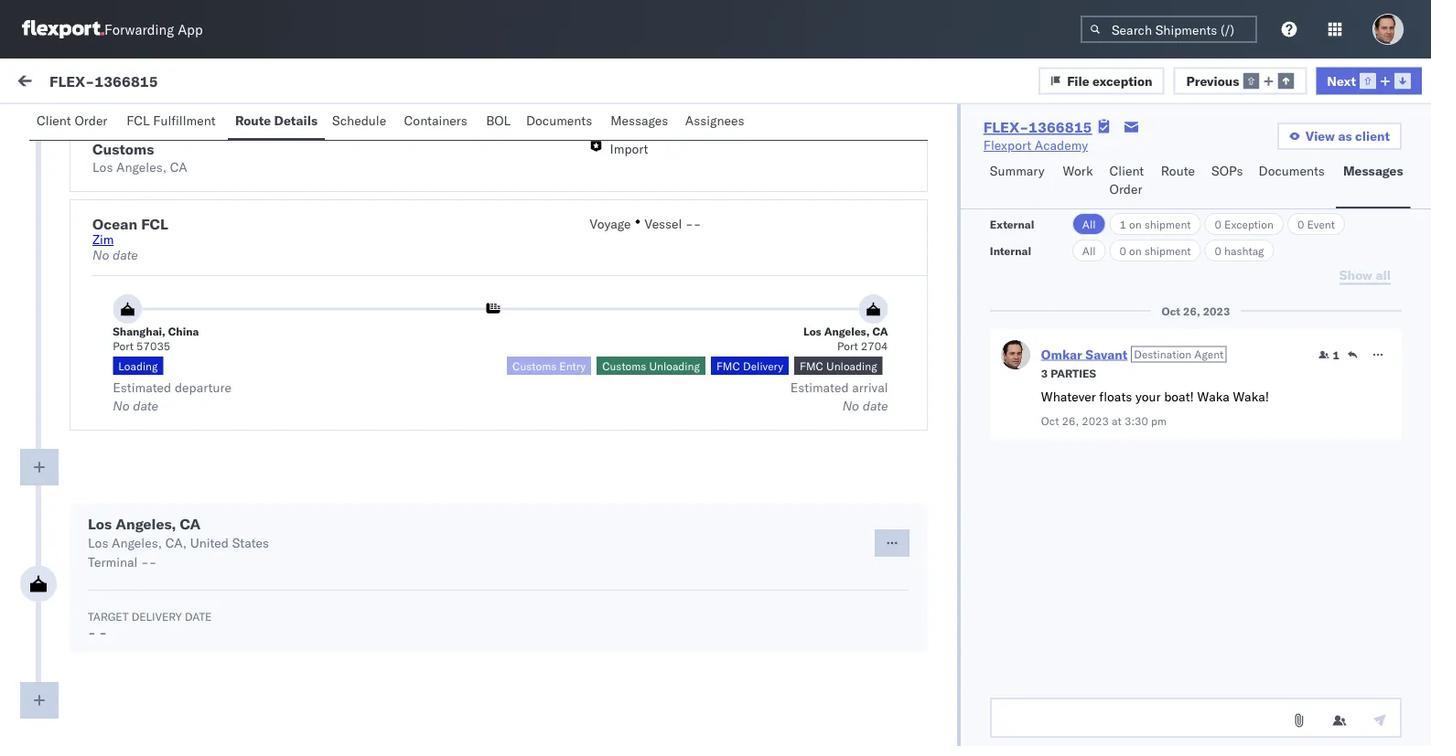 Task type: vqa. For each thing, say whether or not it's contained in the screenshot.
The "Los" associated with 1st Schedule Pickup from Los Angeles, CA Button from the top of the page
no



Task type: locate. For each thing, give the bounding box(es) containing it.
2023, left 2:44
[[536, 570, 572, 586]]

route inside route details button
[[235, 113, 271, 129]]

0 vertical spatial as
[[1338, 128, 1352, 144]]

0 horizontal spatial (0)
[[81, 116, 105, 132]]

documents button right bol
[[519, 104, 603, 140]]

2 horizontal spatial your
[[1136, 389, 1161, 405]]

pm for 2:45
[[607, 332, 626, 348]]

0 for 0 on shipment
[[1120, 244, 1127, 258]]

2023, left 2:46
[[536, 222, 572, 238]]

appreciate
[[158, 504, 220, 520]]

vessel
[[645, 216, 682, 232]]

0 vertical spatial this
[[221, 367, 243, 383]]

2 port from the left
[[837, 339, 858, 353]]

work for related
[[1157, 159, 1181, 173]]

academy
[[1035, 137, 1088, 153]]

2023 up agent
[[1203, 304, 1230, 318]]

forwarding app link
[[22, 20, 203, 38]]

port down the shanghai,
[[113, 339, 134, 353]]

1 horizontal spatial port
[[837, 339, 858, 353]]

unloading left fmc delivery at the right of page
[[649, 359, 700, 373]]

estimated
[[113, 380, 171, 396], [790, 380, 849, 396]]

26, for oct 26, 2023, 2:46 pm pdt
[[513, 222, 533, 238]]

26, left 2:46
[[513, 222, 533, 238]]

departure
[[175, 380, 231, 396]]

date down arrival at the right bottom of page
[[863, 398, 888, 414]]

customs down the 2:45
[[602, 359, 646, 373]]

0 vertical spatial documents button
[[519, 104, 603, 140]]

work inside button
[[178, 75, 208, 91]]

1 fmc from the left
[[717, 359, 740, 373]]

messages button down client
[[1336, 155, 1411, 209]]

work right related
[[1157, 159, 1181, 173]]

all for 0
[[1083, 244, 1096, 258]]

pdt right 2:46
[[629, 222, 653, 238]]

we inside shipment's delivery date. we appreciate your understanding and will update you with the status of your shipment as soon
[[136, 504, 155, 520]]

26,
[[513, 222, 533, 238], [1183, 304, 1200, 318], [513, 332, 533, 348], [1062, 414, 1079, 428], [513, 570, 533, 586]]

0 vertical spatial order
[[74, 113, 107, 129]]

on down 1 on shipment
[[1129, 244, 1142, 258]]

1 vertical spatial work
[[1157, 159, 1181, 173]]

boat!
[[1164, 389, 1194, 405]]

1 horizontal spatial (0)
[[171, 116, 195, 132]]

1 omkar savant from the top
[[89, 198, 170, 214]]

0 left 'event'
[[1298, 217, 1305, 231]]

0 vertical spatial client
[[37, 113, 71, 129]]

2023, up customs entry
[[536, 332, 572, 348]]

1 estimated from the left
[[113, 380, 171, 396]]

1 vertical spatial all
[[1083, 244, 1096, 258]]

devan
[[198, 330, 236, 346]]

2 pm from the top
[[607, 332, 626, 348]]

0 vertical spatial client order button
[[29, 104, 119, 140]]

0
[[1215, 217, 1222, 231], [1298, 217, 1305, 231], [1120, 244, 1127, 258], [1215, 244, 1222, 258]]

1 vertical spatial 2023,
[[536, 332, 572, 348]]

message down the external (0) button
[[57, 159, 101, 173]]

1 resize handle column header from the left
[[459, 153, 481, 721]]

import up fcl fulfillment
[[136, 75, 174, 91]]

2023 inside whatever floats your boat! waka waka! oct 26, 2023 at 3:30 pm
[[1082, 414, 1109, 428]]

no inside ocean fcl zim no date
[[92, 247, 109, 263]]

1 horizontal spatial estimated
[[790, 380, 849, 396]]

0 horizontal spatial we
[[55, 449, 73, 465]]

no down the exception: unknown
[[92, 247, 109, 263]]

0 vertical spatial all button
[[1073, 213, 1106, 235]]

no down arrival at the right bottom of page
[[843, 398, 859, 414]]

1 horizontal spatial 1366815
[[1029, 118, 1092, 136]]

omkar savant up terminal
[[89, 537, 170, 553]]

1 vertical spatial on
[[1129, 244, 1142, 258]]

angeles, inside los angeles, ca port 2704
[[824, 324, 870, 338]]

2 (0) from the left
[[171, 116, 195, 132]]

1 horizontal spatial work
[[1157, 159, 1181, 173]]

pm
[[1151, 414, 1167, 428]]

internal (0)
[[123, 116, 195, 132]]

this may impact
[[213, 486, 305, 502]]

with inside shipment's delivery date. we appreciate your understanding and will update you with the status of your shipment as soon
[[55, 523, 80, 539]]

fcl
[[127, 113, 150, 129], [141, 215, 168, 233]]

1 horizontal spatial customs
[[513, 359, 557, 373]]

client right work button
[[1110, 163, 1144, 179]]

1 (0) from the left
[[81, 116, 105, 132]]

1 on from the top
[[1129, 217, 1142, 231]]

Search Shipments (/) text field
[[1081, 16, 1258, 43]]

3 exception: from the top
[[58, 568, 123, 584]]

work down the academy
[[1063, 163, 1093, 179]]

0 vertical spatial work
[[52, 70, 100, 96]]

all
[[1083, 217, 1096, 231], [1083, 244, 1096, 258]]

summary
[[990, 163, 1045, 179]]

fmc up estimated arrival no date
[[800, 359, 824, 373]]

states
[[232, 535, 269, 551]]

0 vertical spatial with
[[193, 367, 217, 383]]

view
[[1306, 128, 1335, 144]]

0 vertical spatial external
[[29, 116, 77, 132]]

0 horizontal spatial and
[[167, 367, 189, 383]]

1 vertical spatial external
[[990, 217, 1035, 231]]

external down my work
[[29, 116, 77, 132]]

external inside button
[[29, 116, 77, 132]]

with down "delivery"
[[55, 523, 80, 539]]

client order down my work
[[37, 113, 107, 129]]

oct 26, 2023, 2:46 pm pdt
[[489, 222, 653, 238]]

2 vertical spatial ca
[[180, 515, 201, 534]]

2023 left at on the bottom right
[[1082, 414, 1109, 428]]

2 estimated from the left
[[790, 380, 849, 396]]

2 fmc from the left
[[800, 359, 824, 373]]

3 omkar savant from the top
[[89, 418, 170, 434]]

omkar up ocean
[[89, 198, 127, 214]]

client down my work
[[37, 113, 71, 129]]

summary button
[[983, 155, 1056, 209]]

your
[[1136, 389, 1161, 405], [223, 504, 248, 520], [160, 523, 185, 539]]

1 pm from the top
[[607, 222, 626, 238]]

0 left hashtag on the top of page
[[1215, 244, 1222, 258]]

4 omkar savant from the top
[[89, 537, 170, 553]]

sops
[[1212, 163, 1243, 179]]

exception:
[[58, 230, 123, 246], [58, 330, 123, 346], [58, 568, 123, 584]]

omkar
[[89, 198, 127, 214], [89, 299, 127, 315], [1041, 346, 1083, 362], [89, 418, 127, 434], [89, 537, 127, 553], [89, 656, 127, 672]]

0 horizontal spatial documents
[[526, 113, 592, 129]]

with down devan
[[193, 367, 217, 383]]

date inside estimated arrival no date
[[863, 398, 888, 414]]

3:30
[[1125, 414, 1149, 428]]

0 horizontal spatial messages
[[611, 113, 668, 129]]

resize handle column header
[[459, 153, 481, 721], [772, 153, 794, 721], [1085, 153, 1107, 721], [1398, 153, 1420, 721]]

(0) inside button
[[81, 116, 105, 132]]

work up fulfillment
[[178, 75, 208, 91]]

1 vertical spatial shipment
[[1145, 244, 1191, 258]]

message for message
[[57, 159, 101, 173]]

shipment down 'appreciate'
[[188, 523, 242, 539]]

as inside button
[[1338, 128, 1352, 144]]

bol
[[486, 113, 511, 129]]

1 all from the top
[[1083, 217, 1096, 231]]

this
[[221, 367, 243, 383], [213, 486, 235, 502]]

internal inside "button"
[[123, 116, 168, 132]]

customs for customs unloading
[[602, 359, 646, 373]]

2 horizontal spatial no
[[843, 398, 859, 414]]

0 down 1 on shipment
[[1120, 244, 1127, 258]]

0 vertical spatial client order
[[37, 113, 107, 129]]

0 horizontal spatial estimated
[[113, 380, 171, 396]]

1 horizontal spatial message
[[213, 116, 266, 132]]

1 horizontal spatial documents button
[[1252, 155, 1336, 209]]

on for 0
[[1129, 244, 1142, 258]]

ca inside los angeles, ca los angeles, ca, united states terminal --
[[180, 515, 201, 534]]

1 vertical spatial and
[[339, 504, 361, 520]]

client order
[[37, 113, 107, 129], [1110, 163, 1144, 197]]

file
[[1067, 73, 1090, 89]]

port inside the shanghai, china port 57035 loading estimated departure no date
[[113, 339, 134, 353]]

26, left 2:44
[[513, 570, 533, 586]]

1 horizontal spatial we
[[136, 504, 155, 520]]

pdt right 2:44
[[629, 570, 653, 586]]

3 2023, from the top
[[536, 570, 572, 586]]

1 horizontal spatial fmc
[[800, 359, 824, 373]]

all button left 0 on shipment
[[1073, 240, 1106, 262]]

as inside shipment's delivery date. we appreciate your understanding and will update you with the status of your shipment as soon
[[246, 523, 259, 539]]

delivery left the fmc unloading
[[743, 359, 783, 373]]

1 inside button
[[1333, 348, 1340, 362]]

soon
[[262, 523, 290, 539]]

2 vertical spatial pdt
[[629, 570, 653, 586]]

app
[[178, 21, 203, 38]]

0 vertical spatial messages button
[[603, 104, 678, 140]]

0 horizontal spatial route
[[235, 113, 271, 129]]

work for my
[[52, 70, 100, 96]]

1 vertical spatial pdt
[[629, 332, 653, 348]]

date inside ocean fcl zim no date
[[113, 247, 138, 263]]

0 horizontal spatial customs
[[92, 140, 154, 158]]

savant
[[131, 198, 170, 214], [131, 299, 170, 315], [1086, 346, 1128, 362], [131, 418, 170, 434], [131, 537, 170, 553], [131, 656, 170, 672]]

work inside button
[[1063, 163, 1093, 179]]

customs down internal (0)
[[92, 140, 154, 158]]

containers
[[404, 113, 468, 129]]

item/shipment
[[1184, 159, 1259, 173]]

pdt for oct 26, 2023, 2:44 pm pdt
[[629, 570, 653, 586]]

and left will
[[339, 504, 361, 520]]

pm for 2:44
[[607, 570, 626, 586]]

shanghai,
[[113, 324, 165, 338]]

1 vertical spatial documents
[[1259, 163, 1325, 179]]

client order button
[[29, 104, 119, 140], [1102, 155, 1154, 209]]

internal down 'summary' button
[[990, 244, 1032, 258]]

1 vertical spatial route
[[1161, 163, 1195, 179]]

route details
[[235, 113, 318, 129]]

on for 1
[[1129, 217, 1142, 231]]

angeles, down internal (0) "button"
[[116, 159, 167, 175]]

1 horizontal spatial 2023
[[1203, 304, 1230, 318]]

flex-1366815
[[49, 72, 158, 90], [984, 118, 1092, 136]]

0 on shipment
[[1120, 244, 1191, 258]]

client
[[37, 113, 71, 129], [1110, 163, 1144, 179]]

date inside the shanghai, china port 57035 loading estimated departure no date
[[133, 398, 158, 414]]

ca up "ca,"
[[180, 515, 201, 534]]

1 unloading from the left
[[649, 359, 700, 373]]

ca inside los angeles, ca port 2704
[[873, 324, 888, 338]]

unloading for fmc unloading
[[826, 359, 877, 373]]

external
[[29, 116, 77, 132], [990, 217, 1035, 231]]

date
[[113, 247, 138, 263], [133, 398, 158, 414], [863, 398, 888, 414]]

route inside route button
[[1161, 163, 1195, 179]]

omkar savant for exception:
[[89, 198, 170, 214]]

customs inside customs los angeles, ca
[[92, 140, 154, 158]]

messages
[[611, 113, 668, 129], [1343, 163, 1404, 179]]

shipment for 0 on shipment
[[1145, 244, 1191, 258]]

all button
[[1073, 213, 1106, 235], [1073, 240, 1106, 262]]

message left list
[[213, 116, 266, 132]]

2 unloading from the left
[[826, 359, 877, 373]]

1 vertical spatial ca
[[873, 324, 888, 338]]

2 vertical spatial exception:
[[58, 568, 123, 584]]

2023, for 2:45
[[536, 332, 572, 348]]

and
[[167, 367, 189, 383], [339, 504, 361, 520]]

1 horizontal spatial 1
[[1333, 348, 1340, 362]]

2 all from the top
[[1083, 244, 1096, 258]]

1 vertical spatial messages
[[1343, 163, 1404, 179]]

0 vertical spatial 2023,
[[536, 222, 572, 238]]

26, inside whatever floats your boat! waka waka! oct 26, 2023 at 3:30 pm
[[1062, 414, 1079, 428]]

estimated arrival no date
[[790, 380, 888, 414]]

as left soon
[[246, 523, 259, 539]]

26, down whatever
[[1062, 414, 1079, 428]]

import work
[[136, 75, 208, 91]]

fcl inside ocean fcl zim no date
[[141, 215, 168, 233]]

documents right the bol button
[[526, 113, 592, 129]]

1 pdt from the top
[[629, 222, 653, 238]]

pm right 2:44
[[607, 570, 626, 586]]

as right the view
[[1338, 128, 1352, 144]]

omkar savant for @
[[89, 656, 170, 672]]

0 horizontal spatial messages button
[[603, 104, 678, 140]]

flexport academy link
[[984, 136, 1088, 155]]

0 vertical spatial on
[[1129, 217, 1142, 231]]

0 vertical spatial 1366815
[[94, 72, 158, 90]]

client order right work button
[[1110, 163, 1144, 197]]

my work
[[18, 70, 100, 96]]

delivery inside target delivery date - -
[[131, 610, 182, 624]]

customs left entry
[[513, 359, 557, 373]]

0 exception
[[1215, 217, 1274, 231]]

1 port from the left
[[113, 339, 134, 353]]

1 horizontal spatial internal
[[990, 244, 1032, 258]]

messages for the bottom "messages" button
[[1343, 163, 1404, 179]]

all left 0 on shipment
[[1083, 244, 1096, 258]]

0 horizontal spatial order
[[74, 113, 107, 129]]

0 horizontal spatial fmc
[[717, 359, 740, 373]]

external for external
[[990, 217, 1035, 231]]

oct down whatever
[[1041, 414, 1059, 428]]

0 horizontal spatial your
[[160, 523, 185, 539]]

1 vertical spatial 1
[[1333, 348, 1340, 362]]

work
[[52, 70, 100, 96], [1157, 159, 1181, 173]]

pm right 2:46
[[607, 222, 626, 238]]

omkar savant up the shanghai,
[[89, 299, 170, 315]]

(0) inside "button"
[[171, 116, 195, 132]]

shipment for 1 on shipment
[[1145, 217, 1191, 231]]

0 vertical spatial delivery
[[743, 359, 783, 373]]

0 vertical spatial 1
[[1120, 217, 1127, 231]]

ca for los angeles, ca port 2704
[[873, 324, 888, 338]]

1 vertical spatial fcl
[[141, 215, 168, 233]]

1 vertical spatial with
[[55, 523, 80, 539]]

1 vertical spatial delivery
[[131, 610, 182, 624]]

omkar savant
[[89, 198, 170, 214], [89, 299, 170, 315], [89, 418, 170, 434], [89, 537, 170, 553], [89, 656, 170, 672]]

1 exception: from the top
[[58, 230, 123, 246]]

fcl fulfillment
[[127, 113, 216, 129]]

0 vertical spatial exception:
[[58, 230, 123, 246]]

0 horizontal spatial with
[[55, 523, 80, 539]]

arrival
[[852, 380, 888, 396]]

1 horizontal spatial messages button
[[1336, 155, 1411, 209]]

0 vertical spatial we
[[55, 449, 73, 465]]

shipment down flex- 2271801
[[1145, 244, 1191, 258]]

documents down the view
[[1259, 163, 1325, 179]]

all down work button
[[1083, 217, 1096, 231]]

all button down work button
[[1073, 213, 1106, 235]]

omkar savant for we
[[89, 418, 170, 434]]

1 horizontal spatial messages
[[1343, 163, 1404, 179]]

order down related
[[1110, 181, 1143, 197]]

los down the external (0) button
[[92, 159, 113, 175]]

3 parties
[[1041, 367, 1096, 380]]

0 vertical spatial route
[[235, 113, 271, 129]]

pm right the 2:45
[[607, 332, 626, 348]]

(0) for internal (0)
[[171, 116, 195, 132]]

0 left exception
[[1215, 217, 1222, 231]]

1 vertical spatial 2023
[[1082, 414, 1109, 428]]

omkar up terminal
[[89, 537, 127, 553]]

fcl up customs los angeles, ca at the left top of the page
[[127, 113, 150, 129]]

2 2023, from the top
[[536, 332, 572, 348]]

1 2023, from the top
[[536, 222, 572, 238]]

order down my work
[[74, 113, 107, 129]]

shipment's delivery date. we appreciate your understanding and will update you with the status of your shipment as soon
[[55, 486, 452, 539]]

oct inside whatever floats your boat! waka waka! oct 26, 2023 at 3:30 pm
[[1041, 414, 1059, 428]]

exception: warehouse devan
[[58, 330, 236, 346]]

oct for oct 26, 2023, 2:45 pm pdt
[[489, 332, 510, 348]]

we inside we delayed. expected. please note
[[55, 449, 73, 465]]

pm
[[607, 222, 626, 238], [607, 332, 626, 348], [607, 570, 626, 586]]

1 horizontal spatial external
[[990, 217, 1035, 231]]

update
[[387, 504, 428, 520]]

1 vertical spatial internal
[[990, 244, 1032, 258]]

0 horizontal spatial delivery
[[131, 610, 182, 624]]

2 vertical spatial 2023,
[[536, 570, 572, 586]]

ca up 2704
[[873, 324, 888, 338]]

estimated down the fmc unloading
[[790, 380, 849, 396]]

0 horizontal spatial import
[[136, 75, 174, 91]]

1 horizontal spatial with
[[193, 367, 217, 383]]

3 pm from the top
[[607, 570, 626, 586]]

omkar up the shanghai,
[[89, 299, 127, 315]]

26, for oct 26, 2023
[[1183, 304, 1200, 318]]

assignees button
[[678, 104, 755, 140]]

0 horizontal spatial unloading
[[649, 359, 700, 373]]

work up external (0)
[[52, 70, 100, 96]]

customs for customs entry
[[513, 359, 557, 373]]

event
[[1307, 217, 1335, 231]]

savant down target delivery date - -
[[131, 656, 170, 672]]

0 for 0 event
[[1298, 217, 1305, 231]]

exception: inside exception: (air recovery) availability delay
[[58, 568, 123, 584]]

oct left 2:46
[[489, 222, 510, 238]]

savant up the shanghai,
[[131, 299, 170, 315]]

external for external (0)
[[29, 116, 77, 132]]

customs
[[92, 140, 154, 158], [513, 359, 557, 373], [602, 359, 646, 373]]

0 horizontal spatial internal
[[123, 116, 168, 132]]

angeles,
[[116, 159, 167, 175], [824, 324, 870, 338], [115, 515, 176, 534], [112, 535, 162, 551]]

0 horizontal spatial 1
[[1120, 217, 1127, 231]]

messages button left assignees
[[603, 104, 678, 140]]

2:46
[[575, 222, 603, 238]]

ca
[[170, 159, 187, 175], [873, 324, 888, 338], [180, 515, 201, 534]]

message inside button
[[213, 116, 266, 132]]

5 omkar savant from the top
[[89, 656, 170, 672]]

1 vertical spatial import
[[610, 141, 648, 157]]

and inside great deal and with this lucrative partnership.
[[167, 367, 189, 383]]

2 all button from the top
[[1073, 240, 1106, 262]]

shipment
[[1145, 217, 1191, 231], [1145, 244, 1191, 258], [188, 523, 242, 539]]

1 vertical spatial client order button
[[1102, 155, 1154, 209]]

availability
[[55, 587, 125, 603]]

import inside import work button
[[136, 75, 174, 91]]

flex-1366815 up flexport academy
[[984, 118, 1092, 136]]

delivery for fmc delivery
[[743, 359, 783, 373]]

2 exception: from the top
[[58, 330, 123, 346]]

status
[[105, 523, 141, 539]]

delivery for target delivery date - -
[[131, 610, 182, 624]]

angeles, up 2704
[[824, 324, 870, 338]]

unknown
[[126, 230, 184, 246]]

documents button
[[519, 104, 603, 140], [1252, 155, 1336, 209]]

1 vertical spatial all button
[[1073, 240, 1106, 262]]

angeles, up terminal
[[112, 535, 162, 551]]

0 hashtag
[[1215, 244, 1264, 258]]

1 vertical spatial documents button
[[1252, 155, 1336, 209]]

on up 0 on shipment
[[1129, 217, 1142, 231]]

0 horizontal spatial 2023
[[1082, 414, 1109, 428]]

None text field
[[990, 698, 1402, 739]]

messages for "messages" button to the left
[[611, 113, 668, 129]]

1 horizontal spatial route
[[1161, 163, 1195, 179]]

entry
[[559, 359, 586, 373]]

omkar savant down target delivery date - -
[[89, 656, 170, 672]]

shipment up 0 on shipment
[[1145, 217, 1191, 231]]

waka!
[[1233, 389, 1269, 405]]

documents button up '0 event'
[[1252, 155, 1336, 209]]

your right of
[[160, 523, 185, 539]]

fcl inside fcl fulfillment button
[[127, 113, 150, 129]]

shipment inside shipment's delivery date. we appreciate your understanding and will update you with the status of your shipment as soon
[[188, 523, 242, 539]]

1 horizontal spatial flex-1366815
[[984, 118, 1092, 136]]

we up the delayed.
[[55, 449, 73, 465]]

0 vertical spatial and
[[167, 367, 189, 383]]

this inside great deal and with this lucrative partnership.
[[221, 367, 243, 383]]

date down the exception: unknown
[[113, 247, 138, 263]]

whatever floats your boat! waka waka! oct 26, 2023 at 3:30 pm
[[1041, 389, 1269, 428]]

port up the fmc unloading
[[837, 339, 858, 353]]

0 horizontal spatial external
[[29, 116, 77, 132]]

0 horizontal spatial client order
[[37, 113, 107, 129]]

1 all button from the top
[[1073, 213, 1106, 235]]

1 vertical spatial your
[[223, 504, 248, 520]]

fmc right customs unloading
[[717, 359, 740, 373]]

savant up (air
[[131, 537, 170, 553]]

external down 'summary' button
[[990, 217, 1035, 231]]

external (0) button
[[22, 108, 115, 144]]

angeles, down please
[[115, 515, 176, 534]]

the
[[83, 523, 102, 539]]

list
[[269, 116, 292, 132]]

messages down client
[[1343, 163, 1404, 179]]

1 horizontal spatial no
[[113, 398, 130, 414]]

omkar down target
[[89, 656, 127, 672]]

2 pdt from the top
[[629, 332, 653, 348]]

estimated inside the shanghai, china port 57035 loading estimated departure no date
[[113, 380, 171, 396]]

2 on from the top
[[1129, 244, 1142, 258]]

order inside client order
[[1110, 181, 1143, 197]]

date down deal
[[133, 398, 158, 414]]

customs los angeles, ca
[[92, 140, 187, 175]]

as
[[1338, 128, 1352, 144], [246, 523, 259, 539]]

1 horizontal spatial unloading
[[826, 359, 877, 373]]

3 pdt from the top
[[629, 570, 653, 586]]

los up the fmc unloading
[[804, 324, 822, 338]]

ca,
[[165, 535, 187, 551]]

oct left the 2:45
[[489, 332, 510, 348]]

ca down internal (0) "button"
[[170, 159, 187, 175]]

0 horizontal spatial documents button
[[519, 104, 603, 140]]



Task type: describe. For each thing, give the bounding box(es) containing it.
los angeles, ca los angeles, ca, united states terminal --
[[88, 515, 269, 571]]

1 horizontal spatial your
[[223, 504, 248, 520]]

parties
[[1051, 367, 1096, 380]]

china
[[168, 324, 199, 338]]

will
[[364, 504, 384, 520]]

flexport academy
[[984, 137, 1088, 153]]

1 vertical spatial client
[[1110, 163, 1144, 179]]

fmc for fmc delivery
[[717, 359, 740, 373]]

omkar savant button
[[1041, 346, 1128, 362]]

and inside shipment's delivery date. we appreciate your understanding and will update you with the status of your shipment as soon
[[339, 504, 361, 520]]

los angeles, ca port 2704
[[804, 324, 888, 353]]

forwarding app
[[104, 21, 203, 38]]

2:45
[[575, 332, 603, 348]]

omkar up the 3 parties button
[[1041, 346, 1083, 362]]

fulfillment
[[153, 113, 216, 129]]

client
[[1355, 128, 1390, 144]]

1 for 1 on shipment
[[1120, 217, 1127, 231]]

oct 26, 2023, 2:44 pm pdt
[[489, 570, 653, 586]]

your inside whatever floats your boat! waka waka! oct 26, 2023 at 3:30 pm
[[1136, 389, 1161, 405]]

exception: for exception: unknown
[[58, 230, 123, 246]]

great deal and with this lucrative partnership.
[[55, 367, 243, 401]]

2 omkar savant from the top
[[89, 299, 170, 315]]

external (0)
[[29, 116, 105, 132]]

exception: for exception: warehouse devan
[[58, 330, 123, 346]]

with inside great deal and with this lucrative partnership.
[[193, 367, 217, 383]]

@
[[55, 687, 66, 703]]

oct 26, 2023
[[1162, 304, 1230, 318]]

exception: for exception: (air recovery) availability delay
[[58, 568, 123, 584]]

this
[[55, 367, 80, 383]]

no inside the shanghai, china port 57035 loading estimated departure no date
[[113, 398, 130, 414]]

message list button
[[205, 108, 299, 144]]

458574
[[1154, 332, 1201, 348]]

ca for los angeles, ca los angeles, ca, united states terminal --
[[180, 515, 201, 534]]

savant up unknown
[[131, 198, 170, 214]]

all button for 1
[[1073, 213, 1106, 235]]

3
[[1041, 367, 1048, 380]]

customs for customs los angeles, ca
[[92, 140, 154, 158]]

all for 1
[[1083, 217, 1096, 231]]

0 for 0 hashtag
[[1215, 244, 1222, 258]]

los inside los angeles, ca port 2704
[[804, 324, 822, 338]]

import work button
[[128, 59, 215, 108]]

port inside los angeles, ca port 2704
[[837, 339, 858, 353]]

3 parties button
[[1041, 365, 1096, 381]]

1 vertical spatial flex-1366815
[[984, 118, 1092, 136]]

shipment's
[[337, 486, 400, 502]]

26, for oct 26, 2023, 2:45 pm pdt
[[513, 332, 533, 348]]

2 resize handle column header from the left
[[772, 153, 794, 721]]

oct for oct 26, 2023, 2:44 pm pdt
[[489, 570, 510, 586]]

shanghai, china port 57035 loading estimated departure no date
[[113, 324, 231, 414]]

0 horizontal spatial flex-1366815
[[49, 72, 158, 90]]

exception
[[1225, 217, 1274, 231]]

pdt for oct 26, 2023, 2:45 pm pdt
[[629, 332, 653, 348]]

omkar savant destination agent
[[1041, 346, 1224, 362]]

(0) for external (0)
[[81, 116, 105, 132]]

1 vertical spatial 1366815
[[1029, 118, 1092, 136]]

assignees
[[685, 113, 745, 129]]

0 horizontal spatial client
[[37, 113, 71, 129]]

flex- 2271801
[[1115, 222, 1209, 238]]

estimated inside estimated arrival no date
[[790, 380, 849, 396]]

2704
[[861, 339, 888, 353]]

exception
[[1093, 73, 1153, 89]]

sops button
[[1204, 155, 1252, 209]]

vessel --
[[645, 216, 701, 232]]

bol button
[[479, 104, 519, 140]]

2023, for 2:46
[[536, 222, 572, 238]]

2:44
[[575, 570, 603, 586]]

lucrative
[[55, 385, 105, 401]]

hashtag
[[1225, 244, 1264, 258]]

import for import
[[610, 141, 648, 157]]

work button
[[1056, 155, 1102, 209]]

flexport. image
[[22, 20, 104, 38]]

los down the 'expected.'
[[88, 515, 112, 534]]

fmc unloading
[[800, 359, 877, 373]]

route for route
[[1161, 163, 1195, 179]]

whatever
[[1041, 389, 1096, 405]]

los inside customs los angeles, ca
[[92, 159, 113, 175]]

target
[[88, 610, 129, 624]]

schedule button
[[325, 104, 397, 140]]

2023, for 2:44
[[536, 570, 572, 586]]

savant up parties
[[1086, 346, 1128, 362]]

3 resize handle column header from the left
[[1085, 153, 1107, 721]]

message for message list
[[213, 116, 266, 132]]

you
[[431, 504, 452, 520]]

0 horizontal spatial 1366815
[[94, 72, 158, 90]]

no inside estimated arrival no date
[[843, 398, 859, 414]]

view as client
[[1306, 128, 1390, 144]]

oct for oct 26, 2023, 2:46 pm pdt
[[489, 222, 510, 238]]

all button for 0
[[1073, 240, 1106, 262]]

oct 26, 2023, 2:45 pm pdt
[[489, 332, 653, 348]]

internal for internal
[[990, 244, 1032, 258]]

internal for internal (0)
[[123, 116, 168, 132]]

57035
[[136, 339, 171, 353]]

flex- 458574
[[1115, 332, 1201, 348]]

ocean fcl zim no date
[[92, 215, 168, 263]]

1 button
[[1319, 348, 1340, 362]]

loading
[[118, 359, 158, 373]]

delay
[[128, 587, 162, 603]]

26, for oct 26, 2023, 2:44 pm pdt
[[513, 570, 533, 586]]

next
[[1327, 73, 1356, 89]]

1 horizontal spatial client order
[[1110, 163, 1144, 197]]

terminal
[[88, 555, 138, 571]]

1 on shipment
[[1120, 217, 1191, 231]]

united
[[190, 535, 229, 551]]

fmc for fmc unloading
[[800, 359, 824, 373]]

ocean
[[92, 215, 138, 233]]

ca inside customs los angeles, ca
[[170, 159, 187, 175]]

related work item/shipment
[[1116, 159, 1259, 173]]

savant down the partnership. at the left bottom of page
[[131, 418, 170, 434]]

omkar down lucrative
[[89, 418, 127, 434]]

recovery)
[[156, 568, 220, 584]]

0 vertical spatial documents
[[526, 113, 592, 129]]

0 for 0 exception
[[1215, 217, 1222, 231]]

may
[[238, 486, 262, 502]]

unloading for customs unloading
[[649, 359, 700, 373]]

0 horizontal spatial client order button
[[29, 104, 119, 140]]

related
[[1116, 159, 1154, 173]]

order for the leftmost client order button
[[74, 113, 107, 129]]

1 vertical spatial this
[[213, 486, 235, 502]]

1 vertical spatial messages button
[[1336, 155, 1411, 209]]

warehouse
[[126, 330, 195, 346]]

2 vertical spatial your
[[160, 523, 185, 539]]

waka
[[1198, 389, 1230, 405]]

2271801
[[1154, 222, 1209, 238]]

we delayed. expected. please note
[[55, 449, 183, 502]]

exception: unknown
[[58, 230, 184, 246]]

view as client button
[[1277, 123, 1402, 150]]

1 horizontal spatial client order button
[[1102, 155, 1154, 209]]

partnership.
[[108, 385, 179, 401]]

los up terminal
[[88, 535, 108, 551]]

exception: (air recovery) availability delay
[[55, 568, 220, 603]]

pm for 2:46
[[607, 222, 626, 238]]

4 resize handle column header from the left
[[1398, 153, 1420, 721]]

of
[[145, 523, 156, 539]]

0 event
[[1298, 217, 1335, 231]]

zim link
[[92, 232, 114, 248]]

oct for oct 26, 2023
[[1162, 304, 1181, 318]]

1 for 1
[[1333, 348, 1340, 362]]

pdt for oct 26, 2023, 2:46 pm pdt
[[629, 222, 653, 238]]

expected.
[[55, 486, 112, 502]]

route for route details
[[235, 113, 271, 129]]

angeles, inside customs los angeles, ca
[[116, 159, 167, 175]]

1 horizontal spatial documents
[[1259, 163, 1325, 179]]

flexport
[[984, 137, 1032, 153]]

delayed.
[[55, 468, 104, 484]]

agent
[[1195, 348, 1224, 361]]

containers button
[[397, 104, 479, 140]]

at
[[1112, 414, 1122, 428]]

fmc delivery
[[717, 359, 783, 373]]

order for right client order button
[[1110, 181, 1143, 197]]

import for import work
[[136, 75, 174, 91]]

details
[[274, 113, 318, 129]]



